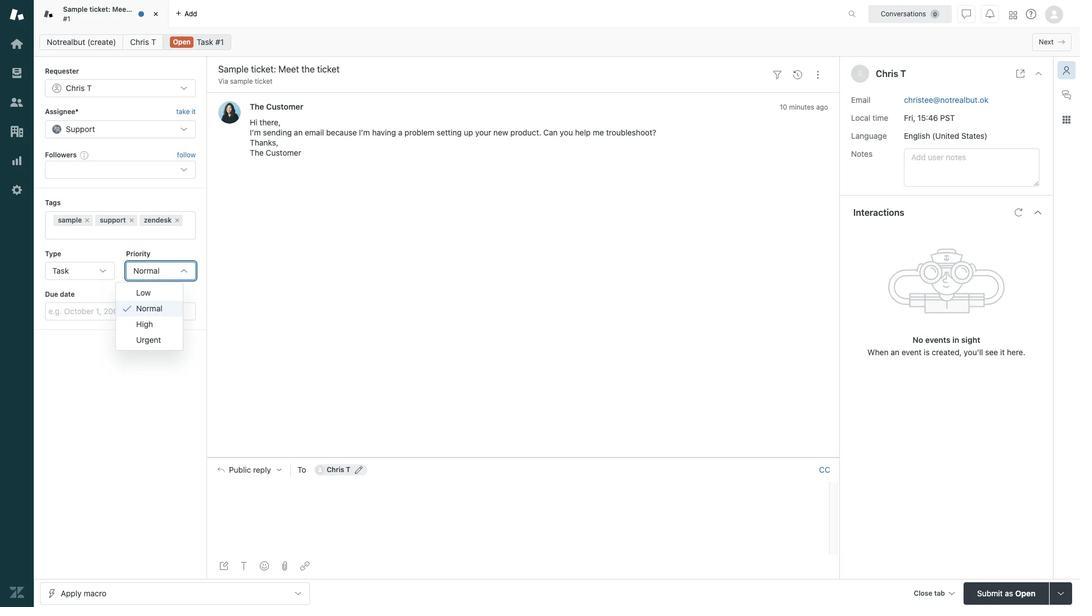 Task type: vqa. For each thing, say whether or not it's contained in the screenshot.
the Fri, 15:40 PST
no



Task type: describe. For each thing, give the bounding box(es) containing it.
notrealbut (create)
[[47, 37, 116, 47]]

because
[[326, 128, 357, 138]]

admin image
[[10, 183, 24, 198]]

cc button
[[819, 465, 831, 475]]

sample ticket: meet the ticket #1
[[63, 5, 162, 23]]

hide composer image
[[519, 453, 528, 462]]

events image
[[793, 70, 802, 79]]

an inside no events in sight when an event is created, you'll see it here.
[[891, 347, 900, 357]]

pst
[[941, 113, 955, 122]]

reporting image
[[10, 154, 24, 168]]

10 minutes ago text field
[[780, 103, 828, 112]]

no events in sight when an event is created, you'll see it here.
[[868, 335, 1026, 357]]

help
[[575, 128, 591, 138]]

notes
[[851, 149, 873, 158]]

assignee* element
[[45, 120, 196, 138]]

customer inside hi there, i'm sending an email because i'm having a problem setting up your new product. can you help me troubleshoot? thanks, the customer
[[266, 148, 301, 158]]

draft mode image
[[219, 562, 228, 571]]

support
[[100, 216, 126, 224]]

requester
[[45, 67, 79, 75]]

close
[[914, 589, 933, 598]]

to
[[298, 465, 306, 475]]

public
[[229, 466, 251, 475]]

assignee*
[[45, 108, 79, 116]]

add button
[[169, 0, 204, 28]]

add attachment image
[[280, 562, 289, 571]]

normal button
[[126, 262, 196, 280]]

tab containing sample ticket: meet the ticket
[[34, 0, 169, 28]]

customers image
[[10, 95, 24, 110]]

(create)
[[87, 37, 116, 47]]

close tab
[[914, 589, 945, 598]]

get help image
[[1026, 9, 1037, 19]]

t inside 'link'
[[151, 37, 156, 47]]

language
[[851, 131, 887, 140]]

local
[[851, 113, 871, 122]]

sample
[[63, 5, 88, 14]]

task for task #1
[[197, 37, 213, 47]]

new
[[494, 128, 508, 138]]

when
[[868, 347, 889, 357]]

view more details image
[[1016, 69, 1025, 78]]

email
[[305, 128, 324, 138]]

2 i'm from the left
[[359, 128, 370, 138]]

high option
[[116, 317, 183, 332]]

followers
[[45, 151, 77, 159]]

time
[[873, 113, 889, 122]]

1 vertical spatial sample
[[58, 216, 82, 224]]

minutes
[[789, 103, 815, 112]]

ticket:
[[89, 5, 110, 14]]

0 vertical spatial customer
[[266, 102, 303, 112]]

hi there, i'm sending an email because i'm having a problem setting up your new product. can you help me troubleshoot? thanks, the customer
[[250, 118, 656, 158]]

a
[[398, 128, 403, 138]]

chris t inside requester element
[[66, 84, 92, 93]]

meet
[[112, 5, 129, 14]]

requester element
[[45, 80, 196, 98]]

followers element
[[45, 161, 196, 179]]

public reply
[[229, 466, 271, 475]]

ago
[[816, 103, 828, 112]]

notrealbut (create) button
[[39, 34, 123, 50]]

chris right christee@notrealbut.ok image
[[327, 466, 344, 474]]

15:46
[[918, 113, 938, 122]]

insert emojis image
[[260, 562, 269, 571]]

organizations image
[[10, 124, 24, 139]]

hi
[[250, 118, 257, 127]]

zendesk
[[144, 216, 172, 224]]

via
[[218, 77, 228, 86]]

priority list box
[[115, 282, 183, 351]]

1 i'm from the left
[[250, 128, 261, 138]]

1 vertical spatial open
[[1016, 589, 1036, 598]]

public reply button
[[208, 458, 290, 482]]

macro
[[84, 589, 106, 598]]

local time
[[851, 113, 889, 122]]

you'll
[[964, 347, 983, 357]]

up
[[464, 128, 473, 138]]

see
[[985, 347, 998, 357]]

interactions
[[854, 207, 905, 218]]

close tab button
[[909, 583, 959, 607]]

take
[[176, 108, 190, 116]]

due date
[[45, 290, 75, 299]]

christee@notrealbut.ok image
[[316, 466, 325, 475]]

button displays agent's chat status as invisible. image
[[962, 9, 971, 18]]

can
[[544, 128, 558, 138]]

open inside secondary 'element'
[[173, 38, 191, 46]]

chris t inside 'link'
[[130, 37, 156, 47]]

low option
[[116, 285, 183, 301]]

in
[[953, 335, 960, 345]]

me
[[593, 128, 604, 138]]

reply
[[253, 466, 271, 475]]

zendesk image
[[10, 586, 24, 600]]

chris inside chris t 'link'
[[130, 37, 149, 47]]

chris t right christee@notrealbut.ok image
[[327, 466, 350, 474]]

submit as open
[[977, 589, 1036, 598]]

normal inside normal option
[[136, 304, 162, 313]]

notrealbut
[[47, 37, 85, 47]]

cc
[[819, 465, 830, 475]]

type
[[45, 250, 61, 258]]

edit user image
[[355, 466, 363, 474]]

events
[[926, 335, 951, 345]]

the customer
[[250, 102, 303, 112]]

zendesk support image
[[10, 7, 24, 22]]

having
[[372, 128, 396, 138]]

1 vertical spatial close image
[[1034, 69, 1043, 78]]

normal inside normal popup button
[[133, 266, 160, 276]]



Task type: locate. For each thing, give the bounding box(es) containing it.
chris inside requester element
[[66, 84, 85, 93]]

the
[[250, 102, 264, 112], [250, 148, 264, 158]]

0 vertical spatial close image
[[150, 8, 161, 20]]

an inside hi there, i'm sending an email because i'm having a problem setting up your new product. can you help me troubleshoot? thanks, the customer
[[294, 128, 303, 138]]

ticket
[[143, 5, 162, 14], [255, 77, 273, 86]]

there,
[[260, 118, 281, 127]]

views image
[[10, 66, 24, 80]]

tab
[[934, 589, 945, 598]]

open
[[173, 38, 191, 46], [1016, 589, 1036, 598]]

as
[[1005, 589, 1014, 598]]

#1 inside sample ticket: meet the ticket #1
[[63, 14, 70, 23]]

0 vertical spatial open
[[173, 38, 191, 46]]

#1 up the via
[[215, 37, 224, 47]]

1 horizontal spatial it
[[1000, 347, 1005, 357]]

chris t link
[[123, 34, 163, 50]]

info on adding followers image
[[80, 151, 89, 160]]

#1 inside secondary 'element'
[[215, 37, 224, 47]]

urgent option
[[116, 332, 183, 348]]

take it
[[176, 108, 196, 116]]

Due date field
[[45, 303, 196, 321]]

task down type
[[52, 266, 69, 276]]

remove image for support
[[128, 217, 135, 224]]

1 horizontal spatial task
[[197, 37, 213, 47]]

main element
[[0, 0, 34, 608]]

remove image
[[84, 217, 91, 224], [128, 217, 135, 224], [174, 217, 181, 224]]

english
[[904, 131, 930, 140]]

0 vertical spatial task
[[197, 37, 213, 47]]

add
[[185, 9, 197, 18]]

task #1
[[197, 37, 224, 47]]

format text image
[[240, 562, 249, 571]]

event
[[902, 347, 922, 357]]

via sample ticket
[[218, 77, 273, 86]]

high
[[136, 319, 153, 329]]

sight
[[962, 335, 981, 345]]

apply
[[61, 589, 82, 598]]

1 horizontal spatial i'm
[[359, 128, 370, 138]]

0 vertical spatial normal
[[133, 266, 160, 276]]

chris up time
[[876, 69, 899, 79]]

apps image
[[1062, 115, 1071, 124]]

avatar image
[[218, 102, 241, 124]]

close image right view more details image
[[1034, 69, 1043, 78]]

fri,
[[904, 113, 916, 122]]

0 horizontal spatial it
[[192, 108, 196, 116]]

1 vertical spatial the
[[250, 148, 264, 158]]

tags
[[45, 199, 61, 207]]

task inside "popup button"
[[52, 266, 69, 276]]

english (united states)
[[904, 131, 988, 140]]

remove image right zendesk
[[174, 217, 181, 224]]

1 vertical spatial normal
[[136, 304, 162, 313]]

2 remove image from the left
[[128, 217, 135, 224]]

user image
[[857, 70, 864, 77], [858, 71, 863, 77]]

due
[[45, 290, 58, 299]]

an left 'email'
[[294, 128, 303, 138]]

low
[[136, 288, 151, 297]]

customer
[[266, 102, 303, 112], [266, 148, 301, 158]]

1 horizontal spatial ticket
[[255, 77, 273, 86]]

task inside secondary 'element'
[[197, 37, 213, 47]]

task for task
[[52, 266, 69, 276]]

0 horizontal spatial open
[[173, 38, 191, 46]]

displays possible ticket submission types image
[[1057, 589, 1066, 598]]

0 horizontal spatial ticket
[[143, 5, 162, 14]]

normal
[[133, 266, 160, 276], [136, 304, 162, 313]]

chris t
[[130, 37, 156, 47], [876, 69, 906, 79], [66, 84, 92, 93], [327, 466, 350, 474]]

0 horizontal spatial an
[[294, 128, 303, 138]]

is
[[924, 347, 930, 357]]

1 horizontal spatial #1
[[215, 37, 224, 47]]

zendesk products image
[[1010, 11, 1017, 19]]

chris
[[130, 37, 149, 47], [876, 69, 899, 79], [66, 84, 85, 93], [327, 466, 344, 474]]

task down add
[[197, 37, 213, 47]]

remove image left support
[[84, 217, 91, 224]]

fri, 15:46 pst
[[904, 113, 955, 122]]

urgent
[[136, 335, 161, 345]]

notifications image
[[986, 9, 995, 18]]

close image right the
[[150, 8, 161, 20]]

date
[[60, 290, 75, 299]]

submit
[[977, 589, 1003, 598]]

task
[[197, 37, 213, 47], [52, 266, 69, 276]]

0 horizontal spatial remove image
[[84, 217, 91, 224]]

sending
[[263, 128, 292, 138]]

1 horizontal spatial open
[[1016, 589, 1036, 598]]

chris down the
[[130, 37, 149, 47]]

your
[[475, 128, 491, 138]]

it inside no events in sight when an event is created, you'll see it here.
[[1000, 347, 1005, 357]]

0 vertical spatial #1
[[63, 14, 70, 23]]

no
[[913, 335, 924, 345]]

the up hi
[[250, 102, 264, 112]]

ticket up the customer
[[255, 77, 273, 86]]

1 vertical spatial task
[[52, 266, 69, 276]]

christee@notrealbut.ok
[[904, 95, 989, 104]]

normal down low "option"
[[136, 304, 162, 313]]

1 horizontal spatial remove image
[[128, 217, 135, 224]]

customer down sending
[[266, 148, 301, 158]]

normal option
[[116, 301, 183, 317]]

i'm down hi
[[250, 128, 261, 138]]

1 horizontal spatial an
[[891, 347, 900, 357]]

filter image
[[773, 70, 782, 79]]

close image inside tabs tab list
[[150, 8, 161, 20]]

1 the from the top
[[250, 102, 264, 112]]

thanks,
[[250, 138, 278, 148]]

sample right the via
[[230, 77, 253, 86]]

priority
[[126, 250, 150, 258]]

Subject field
[[216, 62, 765, 76]]

you
[[560, 128, 573, 138]]

tabs tab list
[[34, 0, 837, 28]]

1 vertical spatial #1
[[215, 37, 224, 47]]

email
[[851, 95, 871, 104]]

10
[[780, 103, 787, 112]]

1 vertical spatial an
[[891, 347, 900, 357]]

customer context image
[[1062, 66, 1071, 75]]

ticket inside sample ticket: meet the ticket #1
[[143, 5, 162, 14]]

conversations
[[881, 9, 926, 18]]

chris down "requester"
[[66, 84, 85, 93]]

0 horizontal spatial close image
[[150, 8, 161, 20]]

remove image right support
[[128, 217, 135, 224]]

setting
[[437, 128, 462, 138]]

0 vertical spatial sample
[[230, 77, 253, 86]]

chris t down the
[[130, 37, 156, 47]]

0 vertical spatial an
[[294, 128, 303, 138]]

states)
[[962, 131, 988, 140]]

customer up there,
[[266, 102, 303, 112]]

the customer link
[[250, 102, 303, 112]]

follow
[[177, 151, 196, 159]]

0 horizontal spatial #1
[[63, 14, 70, 23]]

0 vertical spatial the
[[250, 102, 264, 112]]

take it button
[[176, 107, 196, 118]]

it right "take"
[[192, 108, 196, 116]]

2 the from the top
[[250, 148, 264, 158]]

#1 down sample
[[63, 14, 70, 23]]

open right as
[[1016, 589, 1036, 598]]

(united
[[933, 131, 960, 140]]

t
[[151, 37, 156, 47], [901, 69, 906, 79], [87, 84, 92, 93], [346, 466, 350, 474]]

it inside button
[[192, 108, 196, 116]]

i'm left having
[[359, 128, 370, 138]]

normal down priority
[[133, 266, 160, 276]]

it right see at right
[[1000, 347, 1005, 357]]

the down thanks,
[[250, 148, 264, 158]]

the inside hi there, i'm sending an email because i'm having a problem setting up your new product. can you help me troubleshoot? thanks, the customer
[[250, 148, 264, 158]]

task button
[[45, 262, 115, 280]]

chris t down "requester"
[[66, 84, 92, 93]]

open left task #1
[[173, 38, 191, 46]]

2 horizontal spatial remove image
[[174, 217, 181, 224]]

0 horizontal spatial sample
[[58, 216, 82, 224]]

add link (cmd k) image
[[300, 562, 309, 571]]

#1
[[63, 14, 70, 23], [215, 37, 224, 47]]

0 vertical spatial it
[[192, 108, 196, 116]]

1 vertical spatial it
[[1000, 347, 1005, 357]]

10 minutes ago
[[780, 103, 828, 112]]

next button
[[1032, 33, 1072, 51]]

the
[[131, 5, 142, 14]]

chris t up time
[[876, 69, 906, 79]]

remove image for sample
[[84, 217, 91, 224]]

problem
[[405, 128, 435, 138]]

close image
[[150, 8, 161, 20], [1034, 69, 1043, 78]]

1 horizontal spatial sample
[[230, 77, 253, 86]]

ticket right the
[[143, 5, 162, 14]]

1 horizontal spatial close image
[[1034, 69, 1043, 78]]

ticket actions image
[[814, 70, 823, 79]]

0 vertical spatial ticket
[[143, 5, 162, 14]]

0 horizontal spatial i'm
[[250, 128, 261, 138]]

Add user notes text field
[[904, 148, 1040, 187]]

tab
[[34, 0, 169, 28]]

3 remove image from the left
[[174, 217, 181, 224]]

remove image for zendesk
[[174, 217, 181, 224]]

secondary element
[[34, 31, 1080, 53]]

troubleshoot?
[[606, 128, 656, 138]]

1 vertical spatial ticket
[[255, 77, 273, 86]]

created,
[[932, 347, 962, 357]]

next
[[1039, 38, 1054, 46]]

1 vertical spatial customer
[[266, 148, 301, 158]]

follow button
[[177, 150, 196, 160]]

apply macro
[[61, 589, 106, 598]]

conversations button
[[869, 5, 952, 23]]

here.
[[1007, 347, 1026, 357]]

0 horizontal spatial task
[[52, 266, 69, 276]]

get started image
[[10, 37, 24, 51]]

1 remove image from the left
[[84, 217, 91, 224]]

sample down tags
[[58, 216, 82, 224]]

an left event
[[891, 347, 900, 357]]

it
[[192, 108, 196, 116], [1000, 347, 1005, 357]]



